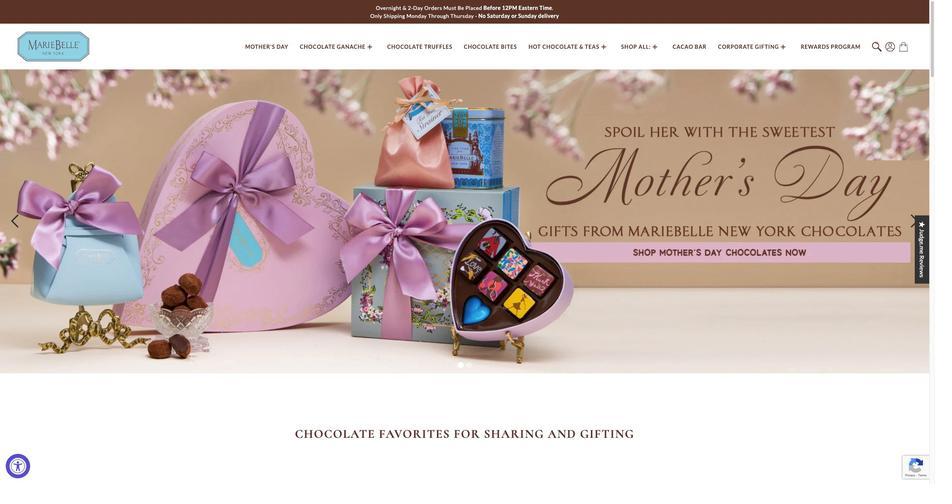Task type: describe. For each thing, give the bounding box(es) containing it.
cart icon image
[[899, 42, 908, 51]]

home slider container element
[[0, 70, 929, 373]]

mariebelle logo image
[[15, 29, 92, 64]]

carousel region
[[0, 70, 929, 373]]

search icon image
[[872, 42, 882, 52]]

next slide image
[[906, 214, 922, 229]]



Task type: locate. For each thing, give the bounding box(es) containing it.
previous slide image
[[8, 214, 23, 229]]

spoil her with the sweetest mother's day gifts from mariebelle new york chocolates image
[[0, 70, 929, 373]]

accessibility widget, click to open image
[[9, 458, 27, 475]]

log in to my account icon image
[[885, 42, 895, 52]]

banner
[[0, 24, 929, 70]]

announcement bar element
[[0, 0, 929, 24]]



Task type: vqa. For each thing, say whether or not it's contained in the screenshot.
submit
no



